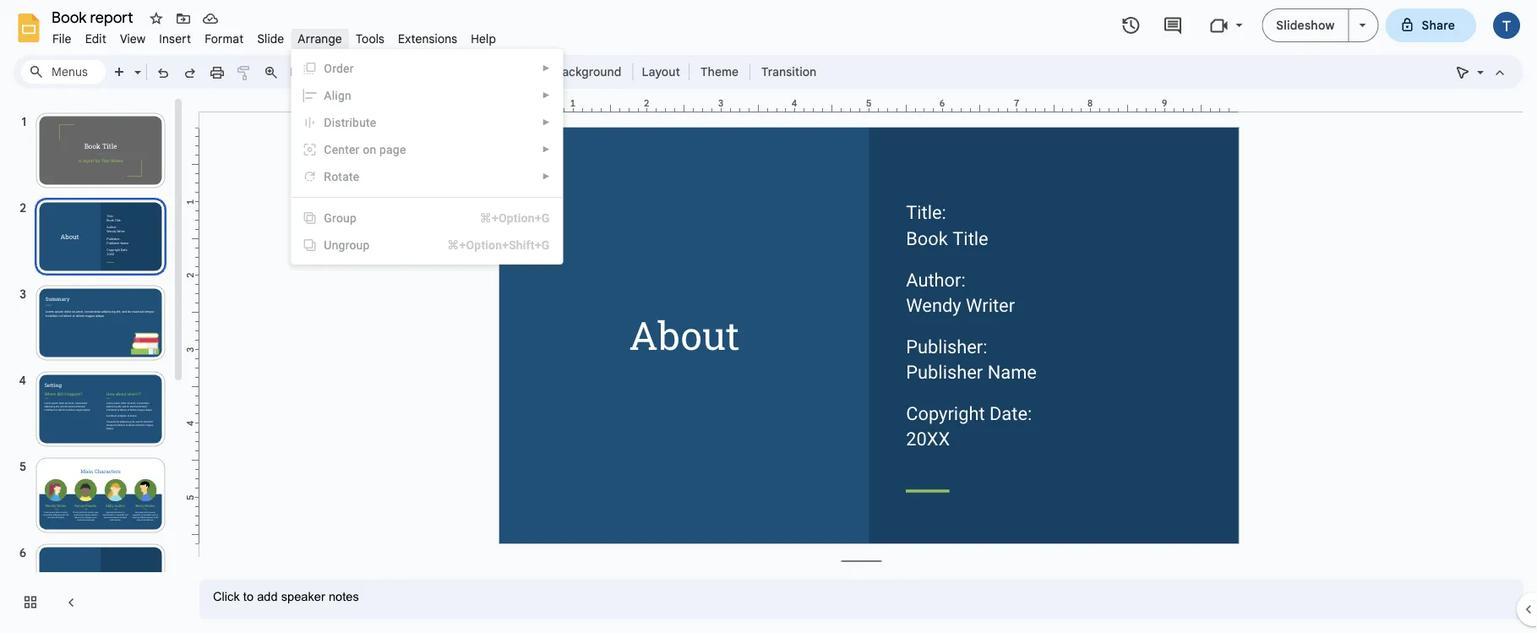 Task type: vqa. For each thing, say whether or not it's contained in the screenshot.
"menu item" containing R
yes



Task type: describe. For each thing, give the bounding box(es) containing it.
transition
[[762, 64, 817, 79]]

menu item containing o
[[292, 55, 562, 82]]

format
[[205, 31, 244, 46]]

share
[[1422, 18, 1456, 33]]

rotate r element
[[324, 169, 365, 183]]

align a element
[[324, 88, 357, 102]]

background button
[[547, 59, 629, 85]]

Zoom field
[[285, 60, 352, 85]]

⌘+option+shift+g
[[447, 238, 550, 252]]

format menu item
[[198, 29, 251, 49]]

tools
[[356, 31, 385, 46]]

menu item containing g
[[292, 205, 562, 232]]

d
[[324, 115, 332, 129]]

► for enter on page
[[542, 145, 551, 154]]

menu item containing c
[[292, 136, 562, 163]]

distribute d element
[[324, 115, 382, 129]]

Rename text field
[[46, 7, 143, 27]]

extensions menu item
[[392, 29, 464, 49]]

a lign
[[324, 88, 352, 102]]

istribute
[[332, 115, 377, 129]]

mode and view toolbar
[[1450, 55, 1514, 89]]

a
[[324, 88, 332, 102]]

transition button
[[754, 59, 824, 85]]

extensions
[[398, 31, 458, 46]]

enter
[[332, 142, 360, 156]]

menu item containing d
[[292, 109, 562, 136]]

application containing slideshow
[[0, 0, 1538, 633]]

lign
[[332, 88, 352, 102]]

c enter on page
[[324, 142, 406, 156]]

insert menu item
[[152, 29, 198, 49]]

u ngroup
[[324, 238, 370, 252]]

⌘+option+shift+g element
[[427, 237, 550, 254]]

theme button
[[693, 59, 747, 85]]

rder
[[332, 61, 354, 75]]

insert
[[159, 31, 191, 46]]

menu containing o
[[291, 49, 563, 265]]

page
[[380, 142, 406, 156]]

slideshow
[[1277, 18, 1335, 33]]

Menus field
[[21, 60, 106, 84]]

theme
[[701, 64, 739, 79]]

u
[[324, 238, 332, 252]]

new slide with layout image
[[130, 61, 141, 67]]

► for otate
[[542, 172, 551, 181]]

view menu item
[[113, 29, 152, 49]]

menu item containing a
[[292, 82, 562, 109]]

layout button
[[637, 59, 686, 85]]

arrange
[[298, 31, 342, 46]]



Task type: locate. For each thing, give the bounding box(es) containing it.
menu item containing u
[[292, 232, 562, 259]]

⌘+option+g element
[[460, 210, 550, 227]]

Star checkbox
[[145, 7, 168, 30]]

main toolbar
[[105, 59, 825, 85]]

g
[[324, 211, 332, 225]]

slide menu item
[[251, 29, 291, 49]]

1 ► from the top
[[542, 63, 551, 73]]

► for rder
[[542, 63, 551, 73]]

menu bar
[[46, 22, 503, 50]]

Zoom text field
[[287, 60, 335, 84]]

background
[[555, 64, 622, 79]]

7 menu item from the top
[[292, 232, 562, 259]]

application
[[0, 0, 1538, 633]]

menu bar banner
[[0, 0, 1538, 633]]

⌘+option+g
[[480, 211, 550, 225]]

tools menu item
[[349, 29, 392, 49]]

help
[[471, 31, 496, 46]]

2 menu item from the top
[[292, 82, 562, 109]]

► for lign
[[542, 90, 551, 100]]

view
[[120, 31, 146, 46]]

edit menu item
[[78, 29, 113, 49]]

file
[[52, 31, 72, 46]]

c
[[324, 142, 332, 156]]

r
[[324, 169, 332, 183]]

menu item
[[292, 55, 562, 82], [292, 82, 562, 109], [292, 109, 562, 136], [292, 136, 562, 163], [292, 163, 562, 190], [292, 205, 562, 232], [292, 232, 562, 259]]

ngroup
[[332, 238, 370, 252]]

share button
[[1386, 8, 1477, 42]]

slideshow button
[[1262, 8, 1350, 42]]

2 ► from the top
[[542, 90, 551, 100]]

3 menu item from the top
[[292, 109, 562, 136]]

o
[[324, 61, 332, 75]]

group g element
[[324, 211, 362, 225]]

menu
[[291, 49, 563, 265]]

menu bar containing file
[[46, 22, 503, 50]]

4 ► from the top
[[542, 145, 551, 154]]

on
[[363, 142, 376, 156]]

otate
[[332, 169, 360, 183]]

►
[[542, 63, 551, 73], [542, 90, 551, 100], [542, 118, 551, 127], [542, 145, 551, 154], [542, 172, 551, 181]]

1 menu item from the top
[[292, 55, 562, 82]]

file menu item
[[46, 29, 78, 49]]

order o element
[[324, 61, 359, 75]]

5 ► from the top
[[542, 172, 551, 181]]

4 menu item from the top
[[292, 136, 562, 163]]

edit
[[85, 31, 106, 46]]

navigation
[[0, 96, 186, 633]]

3 ► from the top
[[542, 118, 551, 127]]

layout
[[642, 64, 680, 79]]

help menu item
[[464, 29, 503, 49]]

r otate
[[324, 169, 360, 183]]

► for istribute
[[542, 118, 551, 127]]

d istribute
[[324, 115, 377, 129]]

o rder
[[324, 61, 354, 75]]

arrange menu item
[[291, 29, 349, 49]]

6 menu item from the top
[[292, 205, 562, 232]]

menu bar inside menu bar banner
[[46, 22, 503, 50]]

presentation options image
[[1360, 24, 1367, 27]]

g roup
[[324, 211, 357, 225]]

roup
[[332, 211, 357, 225]]

5 menu item from the top
[[292, 163, 562, 190]]

center on page c element
[[324, 142, 411, 156]]

menu item containing r
[[292, 163, 562, 190]]

slide
[[257, 31, 284, 46]]

ungroup u element
[[324, 238, 375, 252]]

navigation inside application
[[0, 96, 186, 633]]



